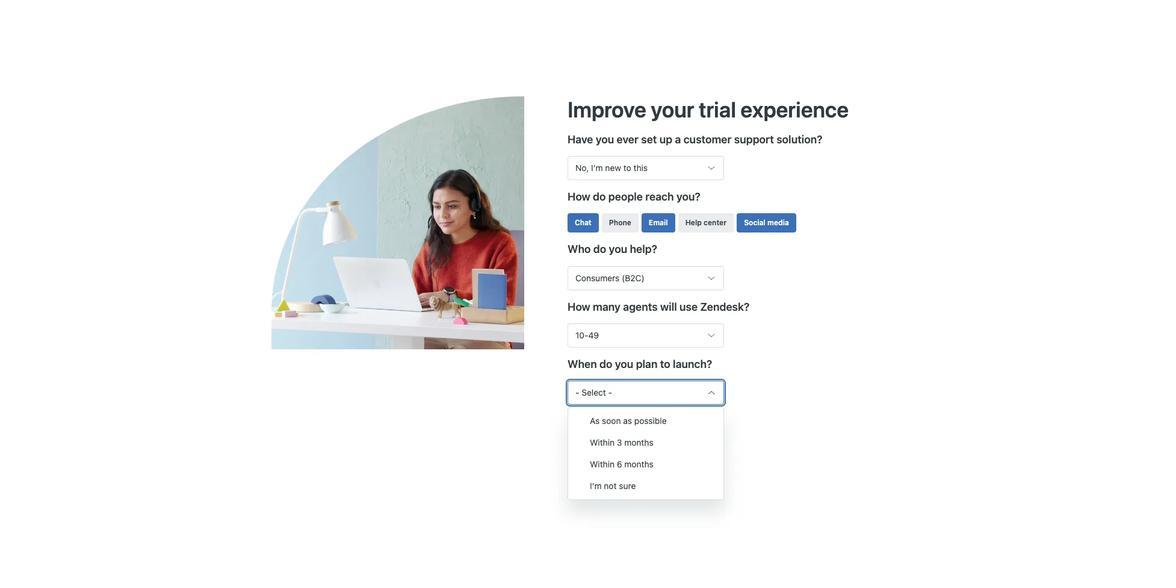 Task type: vqa. For each thing, say whether or not it's contained in the screenshot.
possible
yes



Task type: locate. For each thing, give the bounding box(es) containing it.
when do you plan to launch?
[[568, 358, 713, 370]]

email
[[649, 218, 668, 227]]

1 vertical spatial you
[[609, 243, 628, 256]]

months
[[625, 437, 654, 448], [625, 459, 654, 469]]

will
[[661, 300, 677, 313]]

2 months from the top
[[625, 459, 654, 469]]

many
[[593, 300, 621, 313]]

do
[[593, 191, 606, 203], [594, 243, 607, 256], [600, 358, 613, 370]]

0 vertical spatial i'm
[[591, 163, 603, 173]]

i'm
[[591, 163, 603, 173], [590, 481, 602, 491]]

phone button
[[602, 213, 639, 233]]

0 horizontal spatial -
[[576, 387, 580, 397]]

chat button
[[568, 213, 599, 233]]

you?
[[677, 191, 701, 203]]

i'm left not
[[590, 481, 602, 491]]

customer
[[684, 133, 732, 146]]

- right the 'select'
[[609, 387, 613, 397]]

have
[[568, 133, 594, 146]]

1 horizontal spatial to
[[661, 358, 671, 370]]

solution?
[[777, 133, 823, 146]]

i'm not sure option
[[569, 475, 724, 497]]

3
[[617, 437, 622, 448]]

0 vertical spatial months
[[625, 437, 654, 448]]

0 vertical spatial within
[[590, 437, 615, 448]]

improve your trial experience
[[568, 96, 849, 122]]

how left many
[[568, 300, 591, 313]]

no thanks button
[[622, 434, 681, 458]]

within 3 months option
[[569, 432, 724, 454]]

your
[[651, 96, 695, 122]]

1 vertical spatial within
[[590, 459, 615, 469]]

this
[[634, 163, 648, 173]]

0 horizontal spatial to
[[624, 163, 632, 173]]

list box containing as soon as possible
[[568, 407, 725, 500]]

-
[[576, 387, 580, 397], [609, 387, 613, 397]]

improve
[[568, 96, 647, 122]]

new
[[606, 163, 622, 173]]

i'm inside option
[[590, 481, 602, 491]]

you for when
[[615, 358, 634, 370]]

1 how from the top
[[568, 191, 591, 203]]

you left plan
[[615, 358, 634, 370]]

1 horizontal spatial -
[[609, 387, 613, 397]]

consumers (b2c) button
[[568, 266, 725, 290]]

do right who
[[594, 243, 607, 256]]

do right when
[[600, 358, 613, 370]]

you left the ever on the right of the page
[[596, 133, 615, 146]]

support
[[735, 133, 774, 146]]

to right plan
[[661, 358, 671, 370]]

help?
[[630, 243, 658, 256]]

no thanks
[[632, 440, 671, 450]]

within left 3
[[590, 437, 615, 448]]

you
[[596, 133, 615, 146], [609, 243, 628, 256], [615, 358, 634, 370]]

10-49
[[576, 330, 599, 340]]

1 within from the top
[[590, 437, 615, 448]]

1 vertical spatial do
[[594, 243, 607, 256]]

0 vertical spatial to
[[624, 163, 632, 173]]

0 vertical spatial do
[[593, 191, 606, 203]]

list box
[[568, 407, 725, 500]]

as
[[590, 416, 600, 426]]

1 vertical spatial i'm
[[590, 481, 602, 491]]

people
[[609, 191, 643, 203]]

to
[[624, 163, 632, 173], [661, 358, 671, 370]]

0 vertical spatial how
[[568, 191, 591, 203]]

you left help?
[[609, 243, 628, 256]]

1 vertical spatial how
[[568, 300, 591, 313]]

within
[[590, 437, 615, 448], [590, 459, 615, 469]]

how up "chat"
[[568, 191, 591, 203]]

help
[[686, 218, 702, 227]]

2 within from the top
[[590, 459, 615, 469]]

1 vertical spatial months
[[625, 459, 654, 469]]

within left 6 on the bottom
[[590, 459, 615, 469]]

within inside option
[[590, 459, 615, 469]]

- left the 'select'
[[576, 387, 580, 397]]

when
[[568, 358, 597, 370]]

chat
[[575, 218, 592, 227]]

2 vertical spatial do
[[600, 358, 613, 370]]

plan
[[636, 358, 658, 370]]

media
[[768, 218, 790, 227]]

how do people reach you?
[[568, 191, 701, 203]]

i'm right no,
[[591, 163, 603, 173]]

within inside 'option'
[[590, 437, 615, 448]]

2 vertical spatial you
[[615, 358, 634, 370]]

launch?
[[673, 358, 713, 370]]

2 how from the top
[[568, 300, 591, 313]]

do left people
[[593, 191, 606, 203]]

how
[[568, 191, 591, 203], [568, 300, 591, 313]]

1 months from the top
[[625, 437, 654, 448]]

months inside option
[[625, 459, 654, 469]]

months inside 'option'
[[625, 437, 654, 448]]

to left "this"
[[624, 163, 632, 173]]

as soon as possible
[[590, 416, 667, 426]]

agents
[[624, 300, 658, 313]]



Task type: describe. For each thing, give the bounding box(es) containing it.
10-49 button
[[568, 323, 725, 347]]

have you ever set up a customer support solution?
[[568, 133, 823, 146]]

do for how
[[593, 191, 606, 203]]

sure
[[619, 481, 636, 491]]

0 vertical spatial you
[[596, 133, 615, 146]]

help center button
[[679, 213, 734, 233]]

up
[[660, 133, 673, 146]]

2 - from the left
[[609, 387, 613, 397]]

i'm inside popup button
[[591, 163, 603, 173]]

do for who
[[594, 243, 607, 256]]

(b2c)
[[622, 273, 645, 283]]

social media button
[[737, 213, 797, 233]]

a
[[675, 133, 681, 146]]

do for when
[[600, 358, 613, 370]]

continue button
[[568, 434, 622, 458]]

no, i'm new to this
[[576, 163, 648, 173]]

not
[[604, 481, 617, 491]]

10-
[[576, 330, 589, 340]]

within 6 months
[[590, 459, 654, 469]]

zendesk?
[[701, 300, 750, 313]]

as soon as possible option
[[569, 410, 724, 432]]

you for who
[[609, 243, 628, 256]]

possible
[[635, 416, 667, 426]]

who
[[568, 243, 591, 256]]

soon
[[602, 416, 621, 426]]

1 vertical spatial to
[[661, 358, 671, 370]]

consumers (b2c)
[[576, 273, 645, 283]]

within for within 3 months
[[590, 437, 615, 448]]

as
[[624, 416, 632, 426]]

1 - from the left
[[576, 387, 580, 397]]

- select - button
[[568, 381, 725, 405]]

trial
[[699, 96, 737, 122]]

set
[[642, 133, 657, 146]]

use
[[680, 300, 698, 313]]

phone
[[609, 218, 632, 227]]

thanks
[[645, 440, 671, 450]]

experience
[[741, 96, 849, 122]]

how many agents will use zendesk?
[[568, 300, 750, 313]]

social
[[745, 218, 766, 227]]

who do you help?
[[568, 243, 658, 256]]

no,
[[576, 163, 589, 173]]

reach
[[646, 191, 674, 203]]

help center
[[686, 218, 727, 227]]

within 3 months
[[590, 437, 654, 448]]

i'm not sure
[[590, 481, 636, 491]]

within for within 6 months
[[590, 459, 615, 469]]

ever
[[617, 133, 639, 146]]

email button
[[642, 213, 676, 233]]

how for how many agents will use zendesk?
[[568, 300, 591, 313]]

months for within 3 months
[[625, 437, 654, 448]]

social media
[[745, 218, 790, 227]]

49
[[589, 330, 599, 340]]

continue
[[578, 440, 613, 450]]

select
[[582, 387, 606, 397]]

center
[[704, 218, 727, 227]]

customer service agent wearing a headset and sitting at a desk as balloons float through the air in celebration. image
[[272, 96, 568, 349]]

no
[[632, 440, 643, 450]]

months for within 6 months
[[625, 459, 654, 469]]

how for how do people reach you?
[[568, 191, 591, 203]]

6
[[617, 459, 623, 469]]

no, i'm new to this button
[[568, 156, 725, 180]]

- select -
[[576, 387, 613, 397]]

to inside "no, i'm new to this" popup button
[[624, 163, 632, 173]]

within 6 months option
[[569, 454, 724, 475]]

consumers
[[576, 273, 620, 283]]



